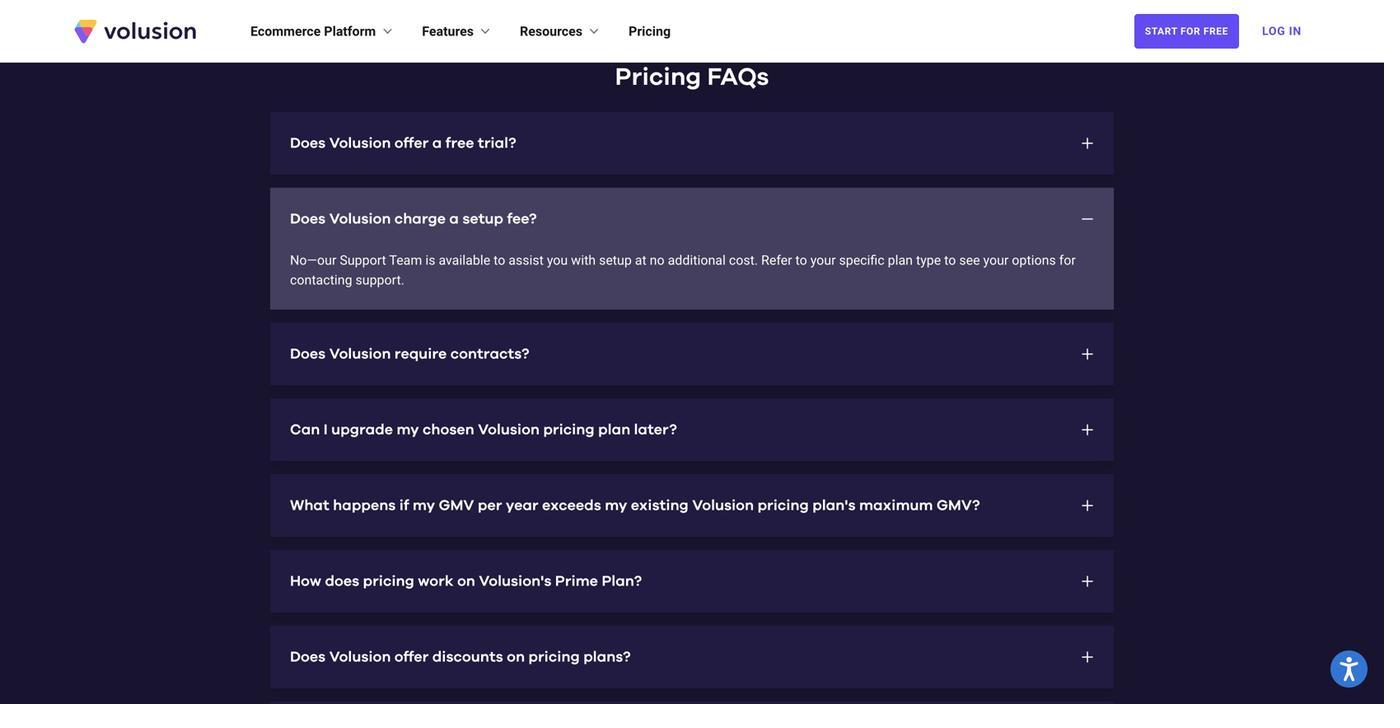 Task type: locate. For each thing, give the bounding box(es) containing it.
does volusion offer a free trial? button
[[270, 112, 1114, 175]]

pricing up pricing faqs
[[629, 23, 671, 39]]

does volusion offer discounts on pricing plans? button
[[270, 626, 1114, 689]]

support
[[340, 253, 386, 268]]

additional
[[668, 253, 726, 268]]

3 to from the left
[[945, 253, 956, 268]]

maximum
[[859, 499, 933, 513]]

on right work
[[457, 574, 475, 589]]

i
[[324, 423, 328, 438]]

1 horizontal spatial on
[[507, 650, 525, 665]]

your left specific
[[811, 253, 836, 268]]

0 horizontal spatial plan
[[598, 423, 631, 438]]

my inside button
[[397, 423, 419, 438]]

on
[[457, 574, 475, 589], [507, 650, 525, 665]]

1 horizontal spatial setup
[[599, 253, 632, 268]]

1 vertical spatial plan
[[598, 423, 631, 438]]

does for does volusion offer a free trial?
[[290, 136, 326, 151]]

0 horizontal spatial a
[[432, 136, 442, 151]]

gmv?
[[937, 499, 980, 513]]

pricing left plans?
[[529, 650, 580, 665]]

0 vertical spatial setup
[[463, 212, 503, 227]]

to left assist
[[494, 253, 505, 268]]

a inside button
[[449, 212, 459, 227]]

0 vertical spatial plan
[[888, 253, 913, 268]]

plan left type
[[888, 253, 913, 268]]

my for gmv
[[413, 499, 435, 513]]

does volusion offer discounts on pricing plans?
[[290, 650, 631, 665]]

if
[[399, 499, 409, 513]]

does inside button
[[290, 212, 326, 227]]

does inside button
[[290, 650, 326, 665]]

offer left discounts
[[395, 650, 429, 665]]

on inside button
[[457, 574, 475, 589]]

1 vertical spatial a
[[449, 212, 459, 227]]

at
[[635, 253, 647, 268]]

volusion
[[329, 136, 391, 151], [329, 212, 391, 227], [329, 347, 391, 362], [478, 423, 540, 438], [692, 499, 754, 513], [329, 650, 391, 665]]

with
[[571, 253, 596, 268]]

offer inside button
[[395, 650, 429, 665]]

support.
[[356, 272, 405, 288]]

upgrade
[[331, 423, 393, 438]]

a for free
[[432, 136, 442, 151]]

does volusion charge a setup fee? button
[[270, 188, 1114, 251]]

work
[[418, 574, 454, 589]]

to left see
[[945, 253, 956, 268]]

volusion for does volusion require contracts?
[[329, 347, 391, 362]]

no—our
[[290, 253, 337, 268]]

volusion's
[[479, 574, 552, 589]]

on right discounts
[[507, 650, 525, 665]]

what happens if my gmv per year exceeds my existing volusion pricing plan's maximum gmv? button
[[270, 475, 1114, 537]]

gmv
[[439, 499, 474, 513]]

does
[[290, 136, 326, 151], [290, 212, 326, 227], [290, 347, 326, 362], [290, 650, 326, 665]]

assist
[[509, 253, 544, 268]]

log
[[1262, 24, 1286, 38]]

how
[[290, 574, 321, 589]]

setup left fee?
[[463, 212, 503, 227]]

prime
[[555, 574, 598, 589]]

pricing
[[629, 23, 671, 39], [615, 65, 701, 90]]

ecommerce platform
[[251, 23, 376, 39]]

plan's
[[813, 499, 856, 513]]

1 your from the left
[[811, 253, 836, 268]]

1 horizontal spatial a
[[449, 212, 459, 227]]

my right if
[[413, 499, 435, 513]]

cost.
[[729, 253, 758, 268]]

exceeds
[[542, 499, 601, 513]]

you
[[547, 253, 568, 268]]

a left free
[[432, 136, 442, 151]]

my
[[397, 423, 419, 438], [413, 499, 435, 513], [605, 499, 627, 513]]

plans?
[[584, 650, 631, 665]]

pricing link
[[629, 21, 671, 41]]

offer
[[395, 136, 429, 151], [395, 650, 429, 665]]

no
[[650, 253, 665, 268]]

a
[[432, 136, 442, 151], [449, 212, 459, 227]]

my for chosen
[[397, 423, 419, 438]]

0 horizontal spatial to
[[494, 253, 505, 268]]

1 horizontal spatial your
[[984, 253, 1009, 268]]

2 horizontal spatial to
[[945, 253, 956, 268]]

faqs
[[707, 65, 769, 90]]

setup left the at at left top
[[599, 253, 632, 268]]

available
[[439, 253, 490, 268]]

3 does from the top
[[290, 347, 326, 362]]

2 your from the left
[[984, 253, 1009, 268]]

your
[[811, 253, 836, 268], [984, 253, 1009, 268]]

1 horizontal spatial to
[[796, 253, 807, 268]]

existing
[[631, 499, 689, 513]]

plan left later?
[[598, 423, 631, 438]]

year
[[506, 499, 539, 513]]

how does pricing work on volusion's prime plan? button
[[270, 550, 1114, 613]]

to right 'refer'
[[796, 253, 807, 268]]

require
[[395, 347, 447, 362]]

discounts
[[432, 650, 503, 665]]

offer for a
[[395, 136, 429, 151]]

no—our support team is available to assist you with setup at no additional cost. refer to your specific plan type to see your options for contacting support.
[[290, 253, 1076, 288]]

volusion for does volusion charge a setup fee?
[[329, 212, 391, 227]]

volusion for does volusion offer a free trial?
[[329, 136, 391, 151]]

trial?
[[478, 136, 516, 151]]

to
[[494, 253, 505, 268], [796, 253, 807, 268], [945, 253, 956, 268]]

does volusion require contracts?
[[290, 347, 529, 362]]

2 does from the top
[[290, 212, 326, 227]]

volusion inside button
[[329, 650, 391, 665]]

pricing right does
[[363, 574, 414, 589]]

1 offer from the top
[[395, 136, 429, 151]]

1 vertical spatial pricing
[[615, 65, 701, 90]]

1 horizontal spatial plan
[[888, 253, 913, 268]]

0 horizontal spatial your
[[811, 253, 836, 268]]

setup
[[463, 212, 503, 227], [599, 253, 632, 268]]

0 vertical spatial on
[[457, 574, 475, 589]]

log in
[[1262, 24, 1302, 38]]

contracts?
[[451, 347, 529, 362]]

on for work
[[457, 574, 475, 589]]

my left the chosen
[[397, 423, 419, 438]]

for
[[1059, 253, 1076, 268]]

type
[[916, 253, 941, 268]]

0 horizontal spatial setup
[[463, 212, 503, 227]]

4 does from the top
[[290, 650, 326, 665]]

volusion for does volusion offer discounts on pricing plans?
[[329, 650, 391, 665]]

0 vertical spatial offer
[[395, 136, 429, 151]]

1 vertical spatial offer
[[395, 650, 429, 665]]

a right charge on the top of page
[[449, 212, 459, 227]]

start
[[1145, 26, 1178, 37]]

2 offer from the top
[[395, 650, 429, 665]]

what happens if my gmv per year exceeds my existing volusion pricing plan's maximum gmv?
[[290, 499, 980, 513]]

0 vertical spatial pricing
[[629, 23, 671, 39]]

a inside button
[[432, 136, 442, 151]]

free
[[446, 136, 474, 151]]

offer left free
[[395, 136, 429, 151]]

your right see
[[984, 253, 1009, 268]]

fee?
[[507, 212, 537, 227]]

0 horizontal spatial on
[[457, 574, 475, 589]]

0 vertical spatial a
[[432, 136, 442, 151]]

plan
[[888, 253, 913, 268], [598, 423, 631, 438]]

can
[[290, 423, 320, 438]]

is
[[426, 253, 436, 268]]

1 vertical spatial setup
[[599, 253, 632, 268]]

on inside button
[[507, 650, 525, 665]]

open accessibe: accessibility options, statement and help image
[[1340, 657, 1359, 682]]

per
[[478, 499, 502, 513]]

pricing up exceeds
[[543, 423, 595, 438]]

offer inside button
[[395, 136, 429, 151]]

resources
[[520, 23, 583, 39]]

1 does from the top
[[290, 136, 326, 151]]

setup inside button
[[463, 212, 503, 227]]

1 vertical spatial on
[[507, 650, 525, 665]]

pricing down pricing link
[[615, 65, 701, 90]]

pricing inside button
[[529, 650, 580, 665]]

pricing
[[543, 423, 595, 438], [758, 499, 809, 513], [363, 574, 414, 589], [529, 650, 580, 665]]



Task type: vqa. For each thing, say whether or not it's contained in the screenshot.
first your from right
yes



Task type: describe. For each thing, give the bounding box(es) containing it.
can i upgrade my chosen volusion pricing plan later? button
[[270, 399, 1114, 461]]

does
[[325, 574, 359, 589]]

pricing faqs
[[615, 65, 769, 90]]

does for does volusion offer discounts on pricing plans?
[[290, 650, 326, 665]]

can i upgrade my chosen volusion pricing plan later?
[[290, 423, 677, 438]]

charge
[[395, 212, 446, 227]]

on for discounts
[[507, 650, 525, 665]]

options
[[1012, 253, 1056, 268]]

does volusion offer a free trial?
[[290, 136, 516, 151]]

offer for discounts
[[395, 650, 429, 665]]

pricing inside button
[[543, 423, 595, 438]]

happens
[[333, 499, 396, 513]]

later?
[[634, 423, 677, 438]]

free
[[1204, 26, 1229, 37]]

refer
[[761, 253, 792, 268]]

specific
[[839, 253, 885, 268]]

in
[[1289, 24, 1302, 38]]

start for free link
[[1135, 14, 1239, 49]]

see
[[959, 253, 980, 268]]

features button
[[422, 21, 494, 41]]

pricing for pricing
[[629, 23, 671, 39]]

does volusion charge a setup fee?
[[290, 212, 537, 227]]

pricing left 'plan's'
[[758, 499, 809, 513]]

how does pricing work on volusion's prime plan?
[[290, 574, 642, 589]]

resources button
[[520, 21, 602, 41]]

plan?
[[602, 574, 642, 589]]

ecommerce
[[251, 23, 321, 39]]

does volusion require contracts? button
[[270, 323, 1114, 386]]

log in link
[[1253, 13, 1312, 49]]

setup inside no—our support team is available to assist you with setup at no additional cost. refer to your specific plan type to see your options for contacting support.
[[599, 253, 632, 268]]

does for does volusion require contracts?
[[290, 347, 326, 362]]

pricing for pricing faqs
[[615, 65, 701, 90]]

what
[[290, 499, 329, 513]]

platform
[[324, 23, 376, 39]]

a for setup
[[449, 212, 459, 227]]

plan inside can i upgrade my chosen volusion pricing plan later? button
[[598, 423, 631, 438]]

ecommerce platform button
[[251, 21, 396, 41]]

for
[[1181, 26, 1201, 37]]

start for free
[[1145, 26, 1229, 37]]

2 to from the left
[[796, 253, 807, 268]]

1 to from the left
[[494, 253, 505, 268]]

contacting
[[290, 272, 352, 288]]

my left 'existing'
[[605, 499, 627, 513]]

plan inside no—our support team is available to assist you with setup at no additional cost. refer to your specific plan type to see your options for contacting support.
[[888, 253, 913, 268]]

features
[[422, 23, 474, 39]]

team
[[389, 253, 422, 268]]

does for does volusion charge a setup fee?
[[290, 212, 326, 227]]

chosen
[[423, 423, 474, 438]]



